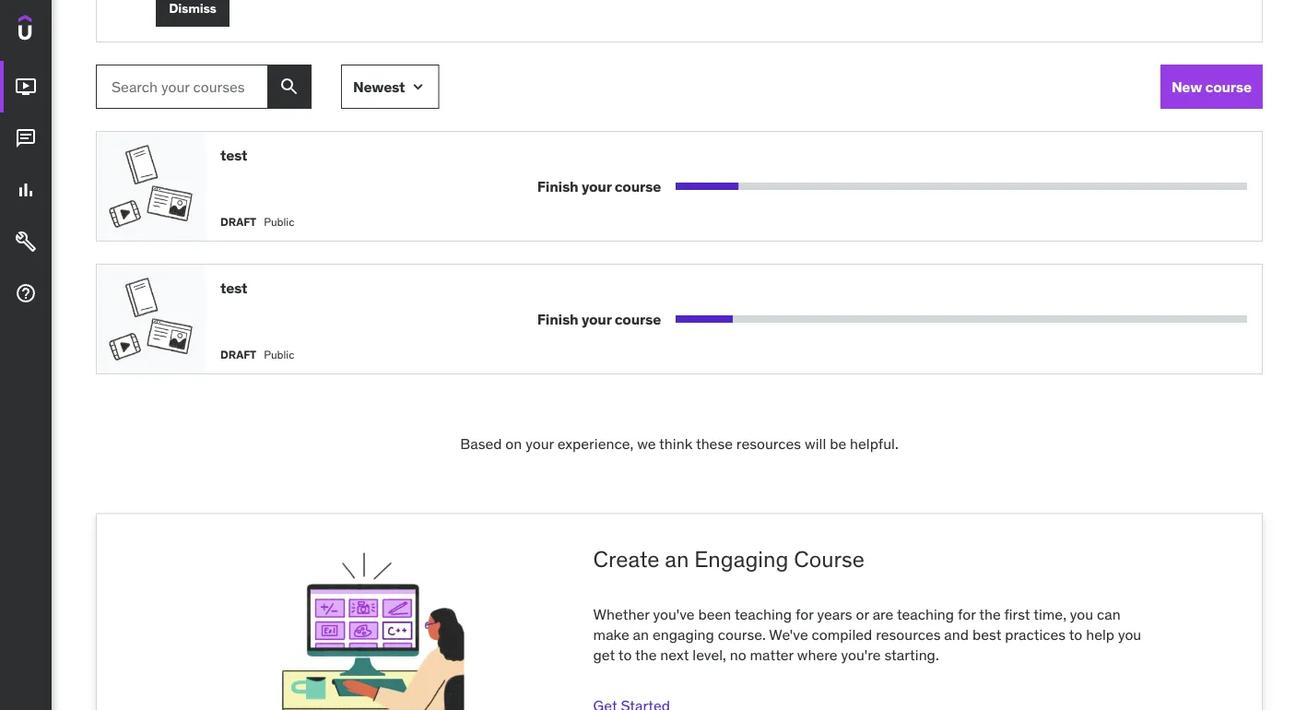 Task type: vqa. For each thing, say whether or not it's contained in the screenshot.
bottom /
yes



Task type: describe. For each thing, give the bounding box(es) containing it.
matter
[[750, 646, 794, 665]]

1 edit / manage course link from the top
[[419, 140, 1050, 234]]

create
[[594, 545, 660, 573]]

helpful.
[[850, 434, 899, 453]]

new course
[[1172, 77, 1253, 96]]

2 finish your course from the top
[[538, 310, 662, 329]]

Search your courses text field
[[96, 65, 267, 109]]

1 horizontal spatial to
[[1070, 626, 1083, 645]]

1 medium image from the top
[[15, 127, 37, 150]]

course inside button
[[1206, 77, 1253, 96]]

dismiss button
[[156, 0, 230, 27]]

these
[[696, 434, 733, 453]]

based on your experience, we think these resources will be helpful.
[[460, 434, 899, 453]]

engaging
[[653, 626, 715, 645]]

1 test from the top
[[220, 146, 247, 165]]

new
[[1172, 77, 1203, 96]]

engaging
[[695, 545, 789, 573]]

2 for from the left
[[958, 605, 976, 624]]

search image
[[279, 76, 301, 98]]

1 public from the top
[[264, 215, 295, 229]]

get
[[594, 646, 615, 665]]

1 edit / manage course from the top
[[647, 175, 822, 197]]

are
[[873, 605, 894, 624]]

course.
[[718, 626, 766, 645]]

an inside whether you've been teaching for years or are teaching for the first time, you can make an engaging course. we've compiled resources and best practices to help you get to the next level, no matter where you're starting.
[[633, 626, 649, 645]]

level,
[[693, 646, 727, 665]]

experience,
[[558, 434, 634, 453]]

be
[[830, 434, 847, 453]]

help
[[1087, 626, 1115, 645]]

make
[[594, 626, 630, 645]]

we
[[637, 434, 656, 453]]

based
[[460, 434, 502, 453]]

new course button
[[1161, 65, 1264, 109]]

next
[[661, 646, 689, 665]]

udemy image
[[18, 15, 102, 46]]

0 vertical spatial your
[[582, 177, 612, 196]]

2 draft from the top
[[220, 348, 257, 362]]

2 draft public from the top
[[220, 348, 295, 362]]

1 horizontal spatial the
[[980, 605, 1001, 624]]

where
[[798, 646, 838, 665]]

1 edit from the top
[[647, 175, 680, 197]]

1 draft public from the top
[[220, 215, 295, 229]]

practices
[[1006, 626, 1066, 645]]

/ for second 'edit / manage course' link from the top
[[683, 308, 693, 330]]

2 medium image from the top
[[15, 179, 37, 201]]

2 medium image from the top
[[15, 231, 37, 253]]

will
[[805, 434, 827, 453]]

1 vertical spatial to
[[619, 646, 632, 665]]

first
[[1005, 605, 1031, 624]]

0 vertical spatial an
[[665, 545, 689, 573]]

1 vertical spatial you
[[1119, 626, 1142, 645]]

been
[[699, 605, 732, 624]]



Task type: locate. For each thing, give the bounding box(es) containing it.
0 horizontal spatial teaching
[[735, 605, 792, 624]]

small image
[[409, 78, 427, 96]]

you left can
[[1071, 605, 1094, 624]]

2 public from the top
[[264, 348, 295, 362]]

0 vertical spatial you
[[1071, 605, 1094, 624]]

0 horizontal spatial you
[[1071, 605, 1094, 624]]

whether you've been teaching for years or are teaching for the first time, you can make an engaging course. we've compiled resources and best practices to help you get to the next level, no matter where you're starting.
[[594, 605, 1142, 665]]

newest
[[353, 77, 405, 96]]

1 vertical spatial finish
[[538, 310, 579, 329]]

0 vertical spatial public
[[264, 215, 295, 229]]

edit / manage course link
[[419, 140, 1050, 234], [419, 272, 1050, 367]]

0 horizontal spatial an
[[633, 626, 649, 645]]

2 manage from the top
[[697, 308, 763, 330]]

best
[[973, 626, 1002, 645]]

medium image
[[15, 76, 37, 98], [15, 231, 37, 253]]

an
[[665, 545, 689, 573], [633, 626, 649, 645]]

you've
[[653, 605, 695, 624]]

the
[[980, 605, 1001, 624], [635, 646, 657, 665]]

newest button
[[341, 65, 439, 109]]

2 test from the top
[[220, 279, 247, 298]]

starting.
[[885, 646, 940, 665]]

1 vertical spatial draft
[[220, 348, 257, 362]]

you down can
[[1119, 626, 1142, 645]]

an down whether
[[633, 626, 649, 645]]

teaching up course.
[[735, 605, 792, 624]]

/ for first 'edit / manage course' link from the top of the page
[[683, 175, 693, 197]]

2 teaching from the left
[[897, 605, 955, 624]]

1 draft from the top
[[220, 215, 257, 229]]

0 vertical spatial edit / manage course link
[[419, 140, 1050, 234]]

draft public
[[220, 215, 295, 229], [220, 348, 295, 362]]

0 vertical spatial to
[[1070, 626, 1083, 645]]

1 finish your course from the top
[[538, 177, 662, 196]]

finish your course
[[538, 177, 662, 196], [538, 310, 662, 329]]

finish
[[538, 177, 579, 196], [538, 310, 579, 329]]

1 vertical spatial the
[[635, 646, 657, 665]]

0 vertical spatial draft public
[[220, 215, 295, 229]]

1 vertical spatial /
[[683, 308, 693, 330]]

2 finish from the top
[[538, 310, 579, 329]]

1 vertical spatial medium image
[[15, 231, 37, 253]]

compiled
[[812, 626, 873, 645]]

1 vertical spatial resources
[[876, 626, 941, 645]]

resources inside whether you've been teaching for years or are teaching for the first time, you can make an engaging course. we've compiled resources and best practices to help you get to the next level, no matter where you're starting.
[[876, 626, 941, 645]]

to left help
[[1070, 626, 1083, 645]]

edit / manage course
[[647, 175, 822, 197], [647, 308, 822, 330]]

can
[[1098, 605, 1121, 624]]

your
[[582, 177, 612, 196], [582, 310, 612, 329], [526, 434, 554, 453]]

0 vertical spatial edit
[[647, 175, 680, 197]]

public
[[264, 215, 295, 229], [264, 348, 295, 362]]

1 vertical spatial public
[[264, 348, 295, 362]]

resources left the will
[[737, 434, 802, 453]]

0 vertical spatial /
[[683, 175, 693, 197]]

0 horizontal spatial to
[[619, 646, 632, 665]]

you're
[[842, 646, 881, 665]]

3 medium image from the top
[[15, 282, 37, 305]]

1 horizontal spatial an
[[665, 545, 689, 573]]

resources
[[737, 434, 802, 453], [876, 626, 941, 645]]

0 vertical spatial finish your course
[[538, 177, 662, 196]]

1 horizontal spatial for
[[958, 605, 976, 624]]

2 edit / manage course from the top
[[647, 308, 822, 330]]

an right create
[[665, 545, 689, 573]]

0 vertical spatial finish
[[538, 177, 579, 196]]

draft
[[220, 215, 257, 229], [220, 348, 257, 362]]

no
[[730, 646, 747, 665]]

create an engaging course
[[594, 545, 865, 573]]

to
[[1070, 626, 1083, 645], [619, 646, 632, 665]]

1 vertical spatial manage
[[697, 308, 763, 330]]

and
[[945, 626, 969, 645]]

1 vertical spatial an
[[633, 626, 649, 645]]

1 vertical spatial your
[[582, 310, 612, 329]]

2 vertical spatial your
[[526, 434, 554, 453]]

to right get
[[619, 646, 632, 665]]

0 vertical spatial the
[[980, 605, 1001, 624]]

/
[[683, 175, 693, 197], [683, 308, 693, 330]]

0 horizontal spatial for
[[796, 605, 814, 624]]

whether
[[594, 605, 650, 624]]

1 horizontal spatial you
[[1119, 626, 1142, 645]]

course
[[794, 545, 865, 573]]

medium image
[[15, 127, 37, 150], [15, 179, 37, 201], [15, 282, 37, 305]]

1 finish from the top
[[538, 177, 579, 196]]

0 vertical spatial manage
[[697, 175, 763, 197]]

0 horizontal spatial the
[[635, 646, 657, 665]]

on
[[506, 434, 522, 453]]

1 vertical spatial finish your course
[[538, 310, 662, 329]]

1 medium image from the top
[[15, 76, 37, 98]]

0 vertical spatial test
[[220, 146, 247, 165]]

we've
[[770, 626, 809, 645]]

1 / from the top
[[683, 175, 693, 197]]

test
[[220, 146, 247, 165], [220, 279, 247, 298]]

time,
[[1034, 605, 1067, 624]]

1 for from the left
[[796, 605, 814, 624]]

2 vertical spatial medium image
[[15, 282, 37, 305]]

2 edit from the top
[[647, 308, 680, 330]]

resources up starting.
[[876, 626, 941, 645]]

0 vertical spatial resources
[[737, 434, 802, 453]]

the left "next" at the bottom
[[635, 646, 657, 665]]

for up "and" at the bottom of the page
[[958, 605, 976, 624]]

teaching
[[735, 605, 792, 624], [897, 605, 955, 624]]

0 vertical spatial medium image
[[15, 127, 37, 150]]

1 horizontal spatial teaching
[[897, 605, 955, 624]]

2 / from the top
[[683, 308, 693, 330]]

course
[[1206, 77, 1253, 96], [766, 175, 822, 197], [615, 177, 662, 196], [766, 308, 822, 330], [615, 310, 662, 329]]

for up we've
[[796, 605, 814, 624]]

1 vertical spatial draft public
[[220, 348, 295, 362]]

1 horizontal spatial resources
[[876, 626, 941, 645]]

think
[[660, 434, 693, 453]]

1 manage from the top
[[697, 175, 763, 197]]

teaching up "and" at the bottom of the page
[[897, 605, 955, 624]]

1 vertical spatial edit / manage course link
[[419, 272, 1050, 367]]

years
[[818, 605, 853, 624]]

1 vertical spatial medium image
[[15, 179, 37, 201]]

1 vertical spatial edit
[[647, 308, 680, 330]]

0 vertical spatial edit / manage course
[[647, 175, 822, 197]]

for
[[796, 605, 814, 624], [958, 605, 976, 624]]

you
[[1071, 605, 1094, 624], [1119, 626, 1142, 645]]

2 edit / manage course link from the top
[[419, 272, 1050, 367]]

0 horizontal spatial resources
[[737, 434, 802, 453]]

the up best
[[980, 605, 1001, 624]]

edit
[[647, 175, 680, 197], [647, 308, 680, 330]]

0 vertical spatial draft
[[220, 215, 257, 229]]

0 vertical spatial medium image
[[15, 76, 37, 98]]

1 teaching from the left
[[735, 605, 792, 624]]

or
[[856, 605, 870, 624]]

manage
[[697, 175, 763, 197], [697, 308, 763, 330]]

dismiss
[[169, 0, 217, 17]]

1 vertical spatial edit / manage course
[[647, 308, 822, 330]]

1 vertical spatial test
[[220, 279, 247, 298]]



